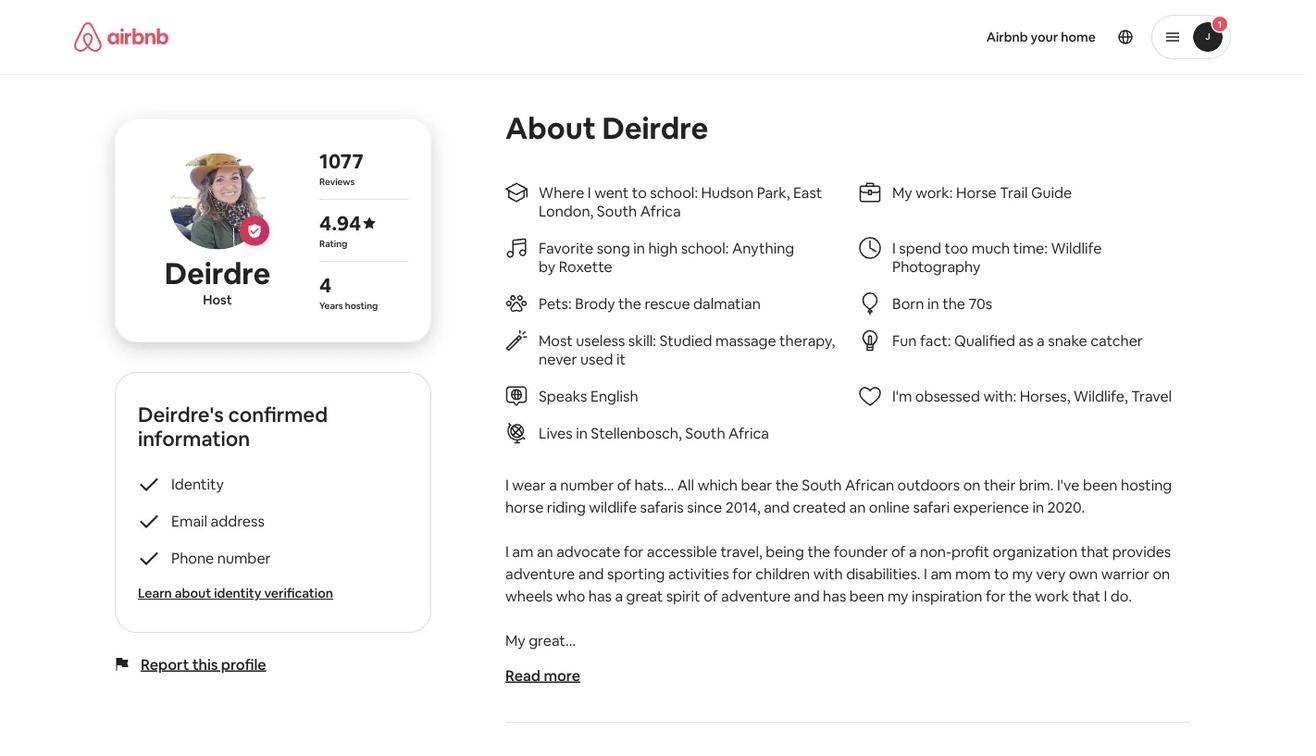 Task type: vqa. For each thing, say whether or not it's contained in the screenshot.
1077 Reviews
yes



Task type: locate. For each thing, give the bounding box(es) containing it.
therapy,
[[780, 331, 835, 350]]

1 has from the left
[[589, 587, 612, 606]]

0 vertical spatial hosting
[[345, 300, 378, 312]]

1 vertical spatial my
[[506, 631, 526, 650]]

hosting inside i wear a number of hats... all which bear the south african outdoors on their brim. i've been hosting horse riding wildlife safaris since 2014, and created an online safari experience in 2020. i am an advocate for accessible travel, being the founder of a non-profit organization that provides adventure and sporting activities for children with disabilities. i am mom to my very own warrior on wheels who has a great spirit of adventure and has been my inspiration for the work that i do. my great…
[[1121, 475, 1172, 494]]

adventure
[[506, 564, 575, 583], [721, 587, 791, 606]]

1 horizontal spatial and
[[764, 498, 790, 517]]

and down bear
[[764, 498, 790, 517]]

that up own
[[1081, 542, 1109, 561]]

verified host image
[[247, 224, 262, 239]]

school: inside where i went to school: hudson park, east london, south africa
[[650, 183, 698, 202]]

0 horizontal spatial south africa
[[597, 201, 681, 220]]

south africa up which
[[685, 424, 769, 443]]

lives
[[539, 424, 573, 443]]

rescue dalmatian
[[645, 294, 761, 313]]

deirdre's confirmed information
[[138, 401, 328, 452]]

0 horizontal spatial my
[[888, 587, 909, 606]]

0 horizontal spatial my
[[506, 631, 526, 650]]

deirdre up went
[[602, 108, 709, 147]]

and
[[764, 498, 790, 517], [578, 564, 604, 583], [794, 587, 820, 606]]

south africa up high
[[597, 201, 681, 220]]

on left their
[[964, 475, 981, 494]]

email
[[171, 512, 207, 531]]

i inside where i went to school: hudson park, east london, south africa
[[588, 183, 591, 202]]

1 horizontal spatial has
[[823, 587, 847, 606]]

adventure up 'wheels'
[[506, 564, 575, 583]]

0 vertical spatial my
[[1012, 564, 1033, 583]]

number inside i wear a number of hats... all which bear the south african outdoors on their brim. i've been hosting horse riding wildlife safaris since 2014, and created an online safari experience in 2020. i am an advocate for accessible travel, being the founder of a non-profit organization that provides adventure and sporting activities for children with disabilities. i am mom to my very own warrior on wheels who has a great spirit of adventure and has been my inspiration for the work that i do. my great…
[[560, 475, 614, 494]]

i left wear
[[506, 475, 509, 494]]

1 horizontal spatial for
[[733, 564, 753, 583]]

massage
[[716, 331, 776, 350]]

very
[[1036, 564, 1066, 583]]

report this profile
[[141, 655, 266, 674]]

where
[[539, 183, 585, 202]]

to right mom
[[994, 564, 1009, 583]]

2014,
[[726, 498, 761, 517]]

to inside where i went to school: hudson park, east london, south africa
[[632, 183, 647, 202]]

an left the advocate
[[537, 542, 553, 561]]

1 horizontal spatial am
[[931, 564, 952, 583]]

and down with
[[794, 587, 820, 606]]

0 horizontal spatial has
[[589, 587, 612, 606]]

been right i've
[[1083, 475, 1118, 494]]

1 vertical spatial south africa
[[685, 424, 769, 443]]

an down african on the right bottom
[[849, 498, 866, 517]]

used it
[[580, 350, 626, 369]]

0 horizontal spatial an
[[537, 542, 553, 561]]

to inside i wear a number of hats... all which bear the south african outdoors on their brim. i've been hosting horse riding wildlife safaris since 2014, and created an online safari experience in 2020. i am an advocate for accessible travel, being the founder of a non-profit organization that provides adventure and sporting activities for children with disabilities. i am mom to my very own warrior on wheels who has a great spirit of adventure and has been my inspiration for the work that i do. my great…
[[994, 564, 1009, 583]]

created
[[793, 498, 846, 517]]

0 horizontal spatial on
[[964, 475, 981, 494]]

0 horizontal spatial for
[[624, 542, 644, 561]]

deirdre user profile image
[[169, 153, 266, 250], [169, 153, 266, 250]]

0 vertical spatial adventure
[[506, 564, 575, 583]]

my down disabilities. in the right bottom of the page
[[888, 587, 909, 606]]

time:
[[1013, 238, 1048, 257]]

my work: horse trail guide
[[893, 183, 1072, 202]]

am down horse
[[512, 542, 534, 561]]

1 horizontal spatial south africa
[[685, 424, 769, 443]]

1 horizontal spatial my
[[1012, 564, 1033, 583]]

0 horizontal spatial number
[[217, 549, 271, 568]]

activities
[[668, 564, 729, 583]]

high
[[649, 238, 678, 257]]

learn about identity verification
[[138, 585, 333, 602]]

the
[[619, 294, 642, 313], [776, 475, 799, 494], [808, 542, 831, 561], [1009, 587, 1032, 606]]

trail guide
[[1000, 183, 1072, 202]]

0 vertical spatial on
[[964, 475, 981, 494]]

0 horizontal spatial deirdre
[[165, 255, 271, 293]]

bear
[[741, 475, 772, 494]]

my down the organization
[[1012, 564, 1033, 583]]

school: for to
[[650, 183, 698, 202]]

1 horizontal spatial hosting
[[1121, 475, 1172, 494]]

email address
[[171, 512, 265, 531]]

my left work:
[[893, 183, 913, 202]]

am
[[512, 542, 534, 561], [931, 564, 952, 583]]

1 horizontal spatial number
[[560, 475, 614, 494]]

wildlife
[[1051, 238, 1102, 257]]

my up read
[[506, 631, 526, 650]]

number up riding
[[560, 475, 614, 494]]

my
[[1012, 564, 1033, 583], [888, 587, 909, 606]]

i left went
[[588, 183, 591, 202]]

1 vertical spatial adventure
[[721, 587, 791, 606]]

in down brim.
[[1033, 498, 1044, 517]]

read more
[[506, 666, 581, 685]]

1 horizontal spatial adventure
[[721, 587, 791, 606]]

0 vertical spatial to
[[632, 183, 647, 202]]

in inside i wear a number of hats... all which bear the south african outdoors on their brim. i've been hosting horse riding wildlife safaris since 2014, and created an online safari experience in 2020. i am an advocate for accessible travel, being the founder of a non-profit organization that provides adventure and sporting activities for children with disabilities. i am mom to my very own warrior on wheels who has a great spirit of adventure and has been my inspiration for the work that i do. my great…
[[1033, 498, 1044, 517]]

disabilities.
[[846, 564, 921, 583]]

4
[[319, 272, 332, 298]]

1 vertical spatial school:
[[681, 238, 729, 257]]

song
[[597, 238, 630, 257]]

4.94
[[319, 210, 361, 236]]

phone number
[[171, 549, 271, 568]]

in right lives
[[576, 424, 588, 443]]

with:
[[984, 387, 1017, 406]]

for
[[624, 542, 644, 561], [733, 564, 753, 583], [986, 587, 1006, 606]]

fun
[[893, 331, 917, 350]]

1 horizontal spatial to
[[994, 564, 1009, 583]]

a left the "non-"
[[909, 542, 917, 561]]

1077 reviews
[[319, 148, 364, 187]]

brody
[[575, 294, 615, 313]]

for up sporting
[[624, 542, 644, 561]]

0 vertical spatial number
[[560, 475, 614, 494]]

i down horse
[[506, 542, 509, 561]]

1 vertical spatial am
[[931, 564, 952, 583]]

i left spend
[[893, 238, 896, 257]]

where i went to school: hudson park, east london, south africa
[[539, 183, 822, 220]]

of up disabilities. in the right bottom of the page
[[892, 542, 906, 561]]

school:
[[650, 183, 698, 202], [681, 238, 729, 257]]

0 horizontal spatial of
[[617, 475, 632, 494]]

hosting up provides
[[1121, 475, 1172, 494]]

1 horizontal spatial of
[[704, 587, 718, 606]]

the right bear
[[776, 475, 799, 494]]

2 has from the left
[[823, 587, 847, 606]]

hudson
[[701, 183, 754, 202]]

of down activities
[[704, 587, 718, 606]]

1 horizontal spatial an
[[849, 498, 866, 517]]

born in the 70s
[[893, 294, 993, 313]]

reviews
[[319, 175, 355, 187]]

identity
[[214, 585, 262, 602]]

number up identity
[[217, 549, 271, 568]]

and down the advocate
[[578, 564, 604, 583]]

1 vertical spatial and
[[578, 564, 604, 583]]

sporting
[[607, 564, 665, 583]]

0 vertical spatial of
[[617, 475, 632, 494]]

on down provides
[[1153, 564, 1171, 583]]

0 vertical spatial am
[[512, 542, 534, 561]]

spirit
[[666, 587, 701, 606]]

0 horizontal spatial hosting
[[345, 300, 378, 312]]

wildlife, travel
[[1074, 387, 1172, 406]]

1 vertical spatial hosting
[[1121, 475, 1172, 494]]

horse
[[506, 498, 544, 517]]

1 horizontal spatial been
[[1083, 475, 1118, 494]]

0 horizontal spatial to
[[632, 183, 647, 202]]

2 horizontal spatial of
[[892, 542, 906, 561]]

0 vertical spatial south africa
[[597, 201, 681, 220]]

to right went
[[632, 183, 647, 202]]

provides
[[1113, 542, 1171, 561]]

0 vertical spatial an
[[849, 498, 866, 517]]

fact:
[[920, 331, 951, 350]]

1 button
[[1152, 15, 1231, 59]]

deirdre
[[602, 108, 709, 147], [165, 255, 271, 293]]

airbnb your home
[[987, 29, 1096, 45]]

photography
[[893, 257, 981, 276]]

the right 'brody'
[[619, 294, 642, 313]]

1 vertical spatial deirdre
[[165, 255, 271, 293]]

has right who
[[589, 587, 612, 606]]

of up wildlife
[[617, 475, 632, 494]]

adventure down the children
[[721, 587, 791, 606]]

information
[[138, 425, 250, 452]]

2 horizontal spatial for
[[986, 587, 1006, 606]]

never
[[539, 350, 577, 369]]

report this profile button
[[141, 655, 266, 674]]

has down with
[[823, 587, 847, 606]]

been down disabilities. in the right bottom of the page
[[850, 587, 885, 606]]

which
[[698, 475, 738, 494]]

deirdre down verified host icon
[[165, 255, 271, 293]]

great
[[626, 587, 663, 606]]

1 vertical spatial of
[[892, 542, 906, 561]]

a left great
[[615, 587, 623, 606]]

0 vertical spatial and
[[764, 498, 790, 517]]

non-
[[920, 542, 952, 561]]

school: right high
[[681, 238, 729, 257]]

1 vertical spatial to
[[994, 564, 1009, 583]]

1 vertical spatial on
[[1153, 564, 1171, 583]]

identity
[[171, 475, 224, 493]]

1 horizontal spatial deirdre
[[602, 108, 709, 147]]

an
[[849, 498, 866, 517], [537, 542, 553, 561]]

qualified
[[954, 331, 1016, 350]]

organization
[[993, 542, 1078, 561]]

0 vertical spatial school:
[[650, 183, 698, 202]]

2 vertical spatial and
[[794, 587, 820, 606]]

1 vertical spatial for
[[733, 564, 753, 583]]

hosting right years
[[345, 300, 378, 312]]

as
[[1019, 331, 1034, 350]]

spend
[[899, 238, 942, 257]]

2 vertical spatial of
[[704, 587, 718, 606]]

english
[[591, 387, 638, 406]]

school: inside favorite song in high school: anything by roxette
[[681, 238, 729, 257]]

that down own
[[1073, 587, 1101, 606]]

0 vertical spatial for
[[624, 542, 644, 561]]

being
[[766, 542, 804, 561]]

1 vertical spatial number
[[217, 549, 271, 568]]

for down "travel,"
[[733, 564, 753, 583]]

school: left hudson at the right of page
[[650, 183, 698, 202]]

1 vertical spatial been
[[850, 587, 885, 606]]

south
[[802, 475, 842, 494]]

for down mom
[[986, 587, 1006, 606]]

the 70s
[[943, 294, 993, 313]]

in left high
[[634, 238, 645, 257]]

0 vertical spatial my
[[893, 183, 913, 202]]

am down the "non-"
[[931, 564, 952, 583]]



Task type: describe. For each thing, give the bounding box(es) containing it.
0 horizontal spatial am
[[512, 542, 534, 561]]

favorite song in high school: anything by roxette
[[539, 238, 795, 276]]

about deirdre
[[506, 108, 709, 147]]

studied
[[660, 331, 712, 350]]

1 horizontal spatial on
[[1153, 564, 1171, 583]]

horse
[[956, 183, 997, 202]]

i inside i spend too much time: wildlife photography
[[893, 238, 896, 257]]

1 vertical spatial an
[[537, 542, 553, 561]]

park,
[[757, 183, 790, 202]]

hosting inside '4 years hosting'
[[345, 300, 378, 312]]

the up with
[[808, 542, 831, 561]]

since
[[687, 498, 722, 517]]

0 vertical spatial that
[[1081, 542, 1109, 561]]

0 horizontal spatial been
[[850, 587, 885, 606]]

0 horizontal spatial and
[[578, 564, 604, 583]]

verification
[[264, 585, 333, 602]]

mom
[[955, 564, 991, 583]]

i'm obsessed with: horses, wildlife, travel
[[893, 387, 1172, 406]]

address
[[211, 512, 265, 531]]

advocate
[[557, 542, 621, 561]]

profile element
[[675, 0, 1231, 74]]

most
[[539, 331, 573, 350]]

children
[[756, 564, 810, 583]]

great…
[[529, 631, 576, 650]]

i wear a number of hats... all which bear the south african outdoors on their brim. i've been hosting horse riding wildlife safaris since 2014, and created an online safari experience in 2020. i am an advocate for accessible travel, being the founder of a non-profit organization that provides adventure and sporting activities for children with disabilities. i am mom to my very own warrior on wheels who has a great spirit of adventure and has been my inspiration for the work that i do. my great…
[[506, 475, 1176, 650]]

2 horizontal spatial and
[[794, 587, 820, 606]]

a right 'as'
[[1037, 331, 1045, 350]]

stellenbosch,
[[591, 424, 682, 443]]

2 vertical spatial for
[[986, 587, 1006, 606]]

more
[[544, 666, 581, 685]]

work:
[[916, 183, 953, 202]]

report
[[141, 655, 189, 674]]

my inside i wear a number of hats... all which bear the south african outdoors on their brim. i've been hosting horse riding wildlife safaris since 2014, and created an online safari experience in 2020. i am an advocate for accessible travel, being the founder of a non-profit organization that provides adventure and sporting activities for children with disabilities. i am mom to my very own warrior on wheels who has a great spirit of adventure and has been my inspiration for the work that i do. my great…
[[506, 631, 526, 650]]

skill:
[[629, 331, 656, 350]]

all
[[678, 475, 695, 494]]

i left do.
[[1104, 587, 1108, 606]]

home
[[1061, 29, 1096, 45]]

useless
[[576, 331, 625, 350]]

your
[[1031, 29, 1059, 45]]

who
[[556, 587, 585, 606]]

most useless skill: studied massage therapy, never used it
[[539, 331, 835, 369]]

travel,
[[721, 542, 763, 561]]

south africa inside where i went to school: hudson park, east london, south africa
[[597, 201, 681, 220]]

i down the "non-"
[[924, 564, 928, 583]]

much
[[972, 238, 1010, 257]]

founder
[[834, 542, 888, 561]]

1 vertical spatial my
[[888, 587, 909, 606]]

by roxette
[[539, 257, 613, 276]]

read more button
[[506, 666, 581, 685]]

0 vertical spatial deirdre
[[602, 108, 709, 147]]

inspiration
[[912, 587, 983, 606]]

i'm
[[893, 387, 912, 406]]

school: for high
[[681, 238, 729, 257]]

read
[[506, 666, 541, 685]]

wildlife
[[589, 498, 637, 517]]

their
[[984, 475, 1016, 494]]

in right born
[[928, 294, 939, 313]]

4 years hosting
[[319, 272, 378, 312]]

i've
[[1057, 475, 1080, 494]]

1077
[[319, 148, 364, 174]]

1
[[1218, 18, 1222, 30]]

a right wear
[[549, 475, 557, 494]]

fun fact: qualified as a snake catcher
[[893, 331, 1143, 350]]

rating
[[319, 237, 348, 250]]

wear
[[512, 475, 546, 494]]

too
[[945, 238, 969, 257]]

phone
[[171, 549, 214, 568]]

warrior
[[1102, 564, 1150, 583]]

pets: brody the rescue dalmatian
[[539, 294, 761, 313]]

do.
[[1111, 587, 1132, 606]]

snake catcher
[[1048, 331, 1143, 350]]

east
[[793, 183, 822, 202]]

speaks
[[539, 387, 587, 406]]

with
[[814, 564, 843, 583]]

anything
[[732, 238, 795, 257]]

outdoors
[[898, 475, 960, 494]]

brim.
[[1019, 475, 1054, 494]]

favorite
[[539, 238, 594, 257]]

1 horizontal spatial my
[[893, 183, 913, 202]]

the left work
[[1009, 587, 1032, 606]]

hats...
[[635, 475, 674, 494]]

horses,
[[1020, 387, 1071, 406]]

0 vertical spatial been
[[1083, 475, 1118, 494]]

work
[[1035, 587, 1069, 606]]

wheels
[[506, 587, 553, 606]]

confirmed
[[228, 401, 328, 428]]

riding
[[547, 498, 586, 517]]

2020.
[[1048, 498, 1085, 517]]

in inside favorite song in high school: anything by roxette
[[634, 238, 645, 257]]

born
[[893, 294, 924, 313]]

this
[[192, 655, 218, 674]]

went
[[595, 183, 629, 202]]

0 horizontal spatial adventure
[[506, 564, 575, 583]]

1 vertical spatial that
[[1073, 587, 1101, 606]]



